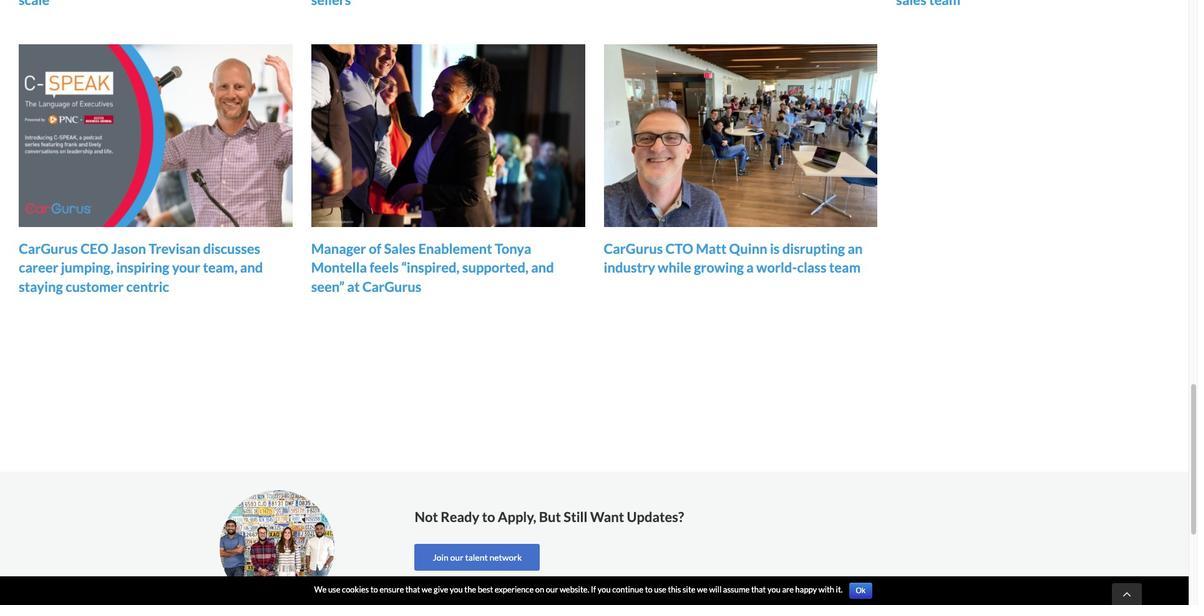 Task type: vqa. For each thing, say whether or not it's contained in the screenshot.
"Ok"
yes



Task type: locate. For each thing, give the bounding box(es) containing it.
disrupting
[[783, 240, 845, 257]]

that right assume
[[752, 585, 766, 595]]

0 vertical spatial our
[[450, 552, 464, 563]]

and down discusses
[[240, 259, 263, 276]]

cargurus down feels
[[362, 278, 422, 295]]

jason
[[111, 240, 146, 257]]

world-
[[757, 259, 797, 276]]

use right we at the bottom of page
[[328, 585, 341, 595]]

we use cookies to ensure that we give you the best experience on our website. if you continue to use this site we will assume that you are happy with it.
[[314, 585, 843, 595]]

0 horizontal spatial and
[[240, 259, 263, 276]]

centric
[[126, 278, 169, 295]]

site
[[683, 585, 696, 595]]

ceo
[[80, 240, 109, 257]]

you right the if
[[598, 585, 611, 595]]

0 horizontal spatial use
[[328, 585, 341, 595]]

1 horizontal spatial to
[[482, 509, 495, 526]]

are
[[782, 585, 794, 595]]

1 horizontal spatial cargurus
[[362, 278, 422, 295]]

that right ensure
[[406, 585, 420, 595]]

and
[[240, 259, 263, 276], [531, 259, 554, 276]]

give
[[434, 585, 448, 595]]

manager of sales enablement tonya montella feels "inspired, supported, and seen" at cargurus
[[311, 240, 554, 295]]

at
[[347, 278, 360, 295]]

join our talent network link
[[415, 544, 540, 571]]

cargurus inside cargurus cto matt quinn is disrupting an industry while growing a world-class team
[[604, 240, 663, 257]]

cto
[[666, 240, 694, 257]]

1 horizontal spatial we
[[697, 585, 708, 595]]

cargurus cto matt quinn is disrupting an industry while growing a world-class team
[[604, 240, 863, 276]]

customer
[[66, 278, 124, 295]]

2 horizontal spatial cargurus
[[604, 240, 663, 257]]

0 horizontal spatial you
[[450, 585, 463, 595]]

manager
[[311, 240, 366, 257]]

3 you from the left
[[768, 585, 781, 595]]

not ready to apply, but still want updates?
[[415, 509, 684, 526]]

1 and from the left
[[240, 259, 263, 276]]

is
[[770, 240, 780, 257]]

cargurus ceo jason trevisan discusses career jumping, inspiring your team, and staying customer centric
[[19, 240, 263, 295]]

experience
[[495, 585, 534, 595]]

still
[[564, 509, 588, 526]]

1 you from the left
[[450, 585, 463, 595]]

we
[[422, 585, 432, 595], [697, 585, 708, 595]]

0 horizontal spatial cargurus
[[19, 240, 78, 257]]

our right join
[[450, 552, 464, 563]]

our
[[450, 552, 464, 563], [546, 585, 558, 595]]

if
[[591, 585, 596, 595]]

tonya
[[495, 240, 532, 257]]

2 you from the left
[[598, 585, 611, 595]]

we left will
[[697, 585, 708, 595]]

0 horizontal spatial that
[[406, 585, 420, 595]]

on
[[535, 585, 544, 595]]

1 horizontal spatial use
[[654, 585, 667, 595]]

continue
[[612, 585, 644, 595]]

we left give
[[422, 585, 432, 595]]

cargurus up career
[[19, 240, 78, 257]]

2 horizontal spatial you
[[768, 585, 781, 595]]

1 horizontal spatial and
[[531, 259, 554, 276]]

the
[[465, 585, 476, 595]]

you left the at left
[[450, 585, 463, 595]]

sales
[[384, 240, 416, 257]]

and inside cargurus ceo jason trevisan discusses career jumping, inspiring your team, and staying customer centric
[[240, 259, 263, 276]]

to left apply,
[[482, 509, 495, 526]]

cargurus up the industry
[[604, 240, 663, 257]]

and inside manager of sales enablement tonya montella feels "inspired, supported, and seen" at cargurus
[[531, 259, 554, 276]]

cargurus inside cargurus ceo jason trevisan discusses career jumping, inspiring your team, and staying customer centric
[[19, 240, 78, 257]]

inspiring
[[116, 259, 169, 276]]

use
[[328, 585, 341, 595], [654, 585, 667, 595]]

it.
[[836, 585, 843, 595]]

will
[[709, 585, 722, 595]]

feels
[[370, 259, 399, 276]]

montella
[[311, 259, 367, 276]]

0 horizontal spatial to
[[371, 585, 378, 595]]

1 horizontal spatial you
[[598, 585, 611, 595]]

to left ensure
[[371, 585, 378, 595]]

class
[[797, 259, 827, 276]]

1 we from the left
[[422, 585, 432, 595]]

2 and from the left
[[531, 259, 554, 276]]

1 horizontal spatial our
[[546, 585, 558, 595]]

use left the this
[[654, 585, 667, 595]]

website.
[[560, 585, 589, 595]]

cargurus
[[19, 240, 78, 257], [604, 240, 663, 257], [362, 278, 422, 295]]

discusses
[[203, 240, 260, 257]]

happy
[[796, 585, 817, 595]]

you
[[450, 585, 463, 595], [598, 585, 611, 595], [768, 585, 781, 595]]

cookies
[[342, 585, 369, 595]]

1 use from the left
[[328, 585, 341, 595]]

and down tonya
[[531, 259, 554, 276]]

to right continue
[[645, 585, 653, 595]]

you left are
[[768, 585, 781, 595]]

jumping,
[[61, 259, 114, 276]]

0 horizontal spatial our
[[450, 552, 464, 563]]

footer_image image
[[220, 491, 335, 605]]

our right on
[[546, 585, 558, 595]]

1 horizontal spatial that
[[752, 585, 766, 595]]

to
[[482, 509, 495, 526], [371, 585, 378, 595], [645, 585, 653, 595]]

a
[[747, 259, 754, 276]]

that
[[406, 585, 420, 595], [752, 585, 766, 595]]

0 horizontal spatial we
[[422, 585, 432, 595]]



Task type: describe. For each thing, give the bounding box(es) containing it.
2 use from the left
[[654, 585, 667, 595]]

we
[[314, 585, 327, 595]]

talent
[[465, 552, 488, 563]]

seen"
[[311, 278, 345, 295]]

trevisan
[[149, 240, 201, 257]]

cargurus for cargurus cto matt quinn is disrupting an industry while growing a world-class team
[[604, 240, 663, 257]]

1 that from the left
[[406, 585, 420, 595]]

with
[[819, 585, 835, 595]]

best
[[478, 585, 493, 595]]

an
[[848, 240, 863, 257]]

but
[[539, 509, 561, 526]]

of
[[369, 240, 382, 257]]

career
[[19, 259, 58, 276]]

2 we from the left
[[697, 585, 708, 595]]

while
[[658, 259, 691, 276]]

supported,
[[462, 259, 529, 276]]

ok
[[856, 587, 866, 596]]

your
[[172, 259, 200, 276]]

network
[[490, 552, 522, 563]]

growing
[[694, 259, 744, 276]]

ok link
[[849, 583, 873, 599]]

1 vertical spatial our
[[546, 585, 558, 595]]

staying
[[19, 278, 63, 295]]

"inspired,
[[402, 259, 460, 276]]

join
[[433, 552, 449, 563]]

team
[[830, 259, 861, 276]]

cargurus for cargurus ceo jason trevisan discusses career jumping, inspiring your team, and staying customer centric
[[19, 240, 78, 257]]

quinn
[[729, 240, 768, 257]]

not
[[415, 509, 438, 526]]

2 that from the left
[[752, 585, 766, 595]]

ready
[[441, 509, 480, 526]]

matt
[[696, 240, 727, 257]]

assume
[[723, 585, 750, 595]]

cargurus inside manager of sales enablement tonya montella feels "inspired, supported, and seen" at cargurus
[[362, 278, 422, 295]]

this
[[668, 585, 681, 595]]

enablement
[[419, 240, 492, 257]]

apply,
[[498, 509, 537, 526]]

team,
[[203, 259, 238, 276]]

industry
[[604, 259, 655, 276]]

updates?
[[627, 509, 684, 526]]

join our talent network
[[433, 552, 522, 563]]

2 horizontal spatial to
[[645, 585, 653, 595]]

want
[[590, 509, 624, 526]]

ensure
[[380, 585, 404, 595]]



